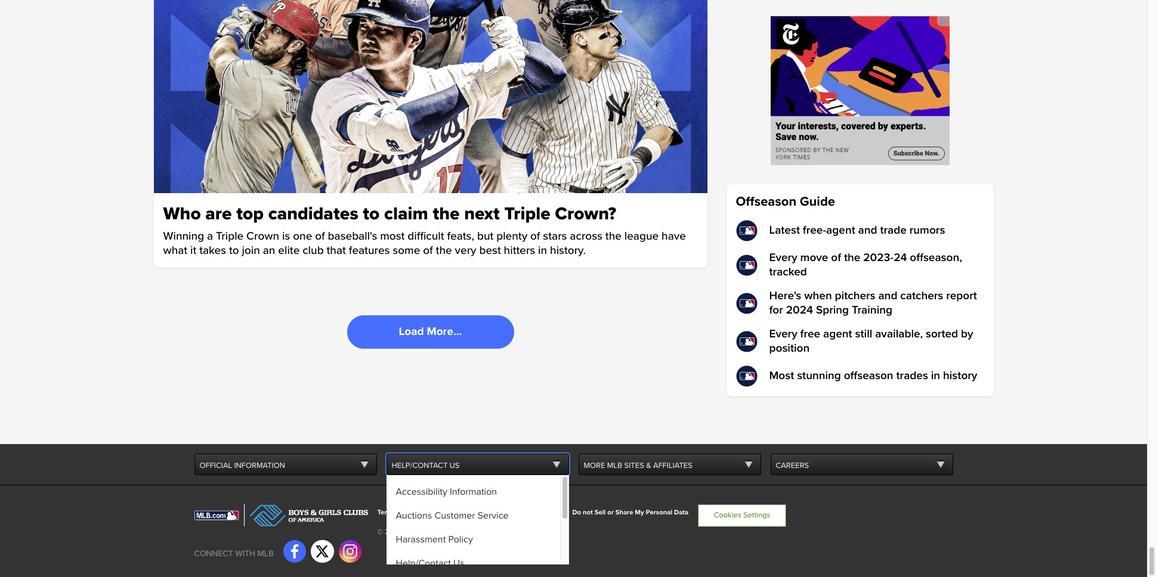 Task type: describe. For each thing, give the bounding box(es) containing it.
of left use
[[397, 509, 404, 517]]

mlb.com image
[[194, 505, 239, 527]]

0 horizontal spatial triple
[[216, 230, 244, 243]]

offseason,
[[910, 251, 962, 265]]

here's when pitchers and catchers report for 2024 spring training link
[[736, 289, 984, 318]]

2023-
[[864, 251, 894, 265]]

careers
[[776, 461, 809, 471]]

most stunning offseason trades in history link
[[736, 366, 984, 387]]

do not sell or share my personal data link
[[573, 509, 689, 517]]

contact
[[529, 509, 553, 517]]

very
[[455, 244, 476, 258]]

us
[[450, 461, 460, 471]]

latest free-agent and trade rumors
[[769, 224, 945, 237]]

stunning
[[797, 369, 841, 383]]

history.
[[550, 244, 586, 258]]

of left stars
[[530, 230, 540, 243]]

terms of use
[[377, 509, 417, 517]]

help/contact us
[[396, 558, 465, 570]]

2024 inside here's when pitchers and catchers report for 2024 spring training
[[786, 304, 813, 317]]

privacy
[[427, 509, 449, 517]]

contact us
[[529, 509, 563, 517]]

pitchers
[[835, 289, 876, 303]]

when
[[804, 289, 832, 303]]

every free agent still available, sorted by position link
[[736, 328, 984, 356]]

advertisement element
[[771, 16, 950, 165]]

of inside every move of the 2023-24 offseason, tracked
[[831, 251, 841, 265]]

help/contact us link
[[386, 552, 560, 576]]

of down difficult
[[423, 244, 433, 258]]

mlb for connect with mlb
[[257, 549, 274, 559]]

that
[[327, 244, 346, 258]]

load
[[399, 325, 424, 339]]

here's
[[769, 289, 802, 303]]

mlb image for most stunning offseason trades in history
[[736, 366, 758, 387]]

join
[[242, 244, 260, 258]]

history
[[943, 369, 978, 383]]

next
[[464, 203, 500, 225]]

mlb inside the more mlb sites & affiliates dropdown button
[[607, 461, 622, 471]]

official
[[200, 461, 232, 471]]

©
[[377, 528, 383, 537]]

help/contact
[[392, 461, 448, 471]]

club
[[303, 244, 324, 258]]

sell
[[595, 509, 606, 517]]

in inside most stunning offseason trades in history link
[[931, 369, 941, 383]]

more mlb sites & affiliates button
[[579, 454, 761, 476]]

information
[[450, 486, 497, 498]]

is
[[282, 230, 290, 243]]

load more... button
[[347, 316, 514, 349]]

have
[[662, 230, 686, 243]]

use
[[405, 509, 417, 517]]

load more...
[[399, 325, 462, 339]]

auctions
[[396, 510, 432, 522]]

available,
[[875, 328, 923, 341]]

every move of the 2023-24 offseason, tracked link
[[736, 251, 984, 280]]

who
[[163, 203, 201, 225]]

some
[[393, 244, 420, 258]]

plenty
[[497, 230, 528, 243]]

difficult
[[408, 230, 444, 243]]

information
[[234, 461, 285, 471]]

accessibility information link
[[386, 480, 560, 504]]

connect with mlb
[[194, 549, 274, 559]]

who are top candidates to claim the next triple crown? link
[[163, 203, 698, 225]]

official information
[[200, 461, 285, 471]]

my
[[635, 509, 644, 517]]

and for catchers
[[879, 289, 898, 303]]

the right across
[[606, 230, 622, 243]]

harassment policy link
[[386, 528, 560, 552]]

more mlb sites & affiliates
[[584, 461, 693, 471]]

do
[[573, 509, 581, 517]]

guide
[[800, 194, 835, 210]]

report
[[947, 289, 977, 303]]

© 2024 mlb advanced media, lp. all rights reserved.
[[377, 528, 548, 537]]

claim
[[384, 203, 428, 225]]

personal
[[646, 509, 673, 517]]

every free agent still available, sorted by position
[[769, 328, 974, 356]]

every for every free agent still available, sorted by position
[[769, 328, 798, 341]]

us for contact us
[[555, 509, 563, 517]]

share
[[616, 509, 633, 517]]

catchers
[[901, 289, 944, 303]]

1 vertical spatial to
[[229, 244, 239, 258]]

terms
[[377, 509, 396, 517]]

takes
[[199, 244, 226, 258]]

features
[[349, 244, 390, 258]]

help/contact us
[[392, 461, 460, 471]]

trades
[[897, 369, 928, 383]]

move
[[801, 251, 829, 265]]

every move of the 2023-24 offseason, tracked
[[769, 251, 962, 279]]

do not sell or share my personal data cookies settings
[[573, 509, 771, 520]]

reserved.
[[518, 528, 548, 537]]



Task type: vqa. For each thing, say whether or not it's contained in the screenshot.
candidates at the top left of page
yes



Task type: locate. For each thing, give the bounding box(es) containing it.
position
[[769, 342, 810, 356]]

mlb image left most
[[736, 366, 758, 387]]

in right trades
[[931, 369, 941, 383]]

agent for free-
[[827, 224, 856, 237]]

policy
[[451, 509, 469, 517], [448, 534, 473, 546]]

mlb left sites
[[607, 461, 622, 471]]

by
[[961, 328, 974, 341]]

0 vertical spatial mlb
[[607, 461, 622, 471]]

every inside every move of the 2023-24 offseason, tracked
[[769, 251, 798, 265]]

of up club
[[315, 230, 325, 243]]

notices
[[497, 509, 520, 517]]

accessibility
[[396, 486, 447, 498]]

facebook image
[[288, 545, 302, 559]]

0 vertical spatial in
[[538, 244, 547, 258]]

cookies settings button
[[698, 505, 787, 527]]

2024
[[786, 304, 813, 317], [385, 528, 402, 537]]

still
[[855, 328, 873, 341]]

for
[[769, 304, 783, 317]]

elite
[[278, 244, 300, 258]]

boys and girls club of america image
[[244, 505, 368, 527]]

or
[[608, 509, 614, 517]]

x image
[[315, 545, 330, 559]]

the
[[433, 203, 460, 225], [606, 230, 622, 243], [436, 244, 452, 258], [844, 251, 861, 265]]

mlb image inside every move of the 2023-24 offseason, tracked link
[[736, 255, 758, 276]]

customer
[[435, 510, 475, 522]]

who are top candidates to claim the next triple crown? winning a triple crown is one of baseball's most difficult feats, but plenty of stars across the league have what it takes to join an elite club that features some of the very best hitters in history.
[[163, 203, 686, 258]]

us down harassment policy "link"
[[454, 558, 465, 570]]

mlb image left tracked
[[736, 255, 758, 276]]

mlb image for every free agent still available, sorted by position
[[736, 331, 758, 353]]

who are top candidates to claim the next triple crown? image
[[154, 0, 707, 193]]

sorted
[[926, 328, 958, 341]]

2024 right ©
[[385, 528, 402, 537]]

policy inside "link"
[[448, 534, 473, 546]]

help/contact
[[396, 558, 451, 570]]

in down stars
[[538, 244, 547, 258]]

privacy policy link
[[427, 509, 469, 517]]

1 horizontal spatial 2024
[[786, 304, 813, 317]]

winning
[[163, 230, 204, 243]]

0 horizontal spatial us
[[454, 558, 465, 570]]

triple
[[504, 203, 551, 225], [216, 230, 244, 243]]

mlb right with
[[257, 549, 274, 559]]

3 mlb image from the top
[[736, 293, 758, 314]]

triple right a
[[216, 230, 244, 243]]

cookies
[[714, 511, 742, 520]]

1 horizontal spatial and
[[879, 289, 898, 303]]

privacy policy
[[427, 509, 469, 517]]

lp.
[[477, 528, 486, 537]]

0 horizontal spatial 2024
[[385, 528, 402, 537]]

mlb image inside every free agent still available, sorted by position link
[[736, 331, 758, 353]]

1 horizontal spatial us
[[555, 509, 563, 517]]

0 vertical spatial every
[[769, 251, 798, 265]]

1 vertical spatial agent
[[824, 328, 853, 341]]

baseball's
[[328, 230, 377, 243]]

every for every move of the 2023-24 offseason, tracked
[[769, 251, 798, 265]]

tracked
[[769, 265, 807, 279]]

policy for privacy policy
[[451, 509, 469, 517]]

and for trade
[[858, 224, 878, 237]]

1 mlb image from the top
[[736, 220, 758, 242]]

auctions customer service link
[[386, 504, 560, 528]]

mlb down 'auctions'
[[404, 528, 418, 537]]

0 vertical spatial 2024
[[786, 304, 813, 317]]

1 horizontal spatial in
[[931, 369, 941, 383]]

us right contact
[[555, 509, 563, 517]]

policy for harassment policy
[[448, 534, 473, 546]]

league
[[625, 230, 659, 243]]

in inside who are top candidates to claim the next triple crown? winning a triple crown is one of baseball's most difficult feats, but plenty of stars across the league have what it takes to join an elite club that features some of the very best hitters in history.
[[538, 244, 547, 258]]

1 vertical spatial and
[[879, 289, 898, 303]]

help/contact us button
[[386, 454, 569, 476]]

rumors
[[910, 224, 945, 237]]

of
[[315, 230, 325, 243], [530, 230, 540, 243], [423, 244, 433, 258], [831, 251, 841, 265], [397, 509, 404, 517]]

crown?
[[555, 203, 616, 225]]

media,
[[454, 528, 475, 537]]

every
[[769, 251, 798, 265], [769, 328, 798, 341]]

most
[[769, 369, 794, 383]]

1 horizontal spatial triple
[[504, 203, 551, 225]]

mlb image
[[736, 220, 758, 242], [736, 255, 758, 276], [736, 293, 758, 314], [736, 331, 758, 353], [736, 366, 758, 387]]

1 vertical spatial mlb
[[404, 528, 418, 537]]

the up the feats, in the top left of the page
[[433, 203, 460, 225]]

every up tracked
[[769, 251, 798, 265]]

one
[[293, 230, 312, 243]]

rights
[[498, 528, 516, 537]]

agent for free
[[824, 328, 853, 341]]

mlb image left for
[[736, 293, 758, 314]]

2 mlb image from the top
[[736, 255, 758, 276]]

and inside here's when pitchers and catchers report for 2024 spring training
[[879, 289, 898, 303]]

auctions customer service
[[396, 510, 509, 522]]

2 vertical spatial mlb
[[257, 549, 274, 559]]

best
[[479, 244, 501, 258]]

most
[[380, 230, 405, 243]]

to up baseball's
[[363, 203, 380, 225]]

2 horizontal spatial mlb
[[607, 461, 622, 471]]

mlb image for here's when pitchers and catchers report for 2024 spring training
[[736, 293, 758, 314]]

mlb image for every move of the 2023-24 offseason, tracked
[[736, 255, 758, 276]]

candidates
[[268, 203, 358, 225]]

but
[[477, 230, 494, 243]]

1 vertical spatial every
[[769, 328, 798, 341]]

offseason
[[844, 369, 894, 383]]

advanced
[[420, 528, 452, 537]]

1 vertical spatial triple
[[216, 230, 244, 243]]

mlb image for latest free-agent and trade rumors
[[736, 220, 758, 242]]

to left join
[[229, 244, 239, 258]]

1 vertical spatial policy
[[448, 534, 473, 546]]

an
[[263, 244, 275, 258]]

in
[[538, 244, 547, 258], [931, 369, 941, 383]]

affiliates
[[653, 461, 693, 471]]

the left 'very'
[[436, 244, 452, 258]]

feats,
[[447, 230, 474, 243]]

agent down guide
[[827, 224, 856, 237]]

instagram image
[[343, 545, 357, 559]]

are
[[205, 203, 232, 225]]

legal
[[478, 509, 495, 517]]

1 vertical spatial in
[[931, 369, 941, 383]]

mlb image down offseason
[[736, 220, 758, 242]]

offseason guide
[[736, 194, 835, 210]]

1 vertical spatial 2024
[[385, 528, 402, 537]]

1 vertical spatial us
[[454, 558, 465, 570]]

0 vertical spatial us
[[555, 509, 563, 517]]

most stunning offseason trades in history
[[769, 369, 978, 383]]

0 vertical spatial agent
[[827, 224, 856, 237]]

1 horizontal spatial to
[[363, 203, 380, 225]]

mlb for © 2024 mlb advanced media, lp. all rights reserved.
[[404, 528, 418, 537]]

of right move
[[831, 251, 841, 265]]

it
[[190, 244, 197, 258]]

0 vertical spatial and
[[858, 224, 878, 237]]

0 vertical spatial triple
[[504, 203, 551, 225]]

agent down spring
[[824, 328, 853, 341]]

0 vertical spatial to
[[363, 203, 380, 225]]

mlb image left position
[[736, 331, 758, 353]]

0 vertical spatial policy
[[451, 509, 469, 517]]

triple up plenty
[[504, 203, 551, 225]]

4 mlb image from the top
[[736, 331, 758, 353]]

latest
[[769, 224, 800, 237]]

not
[[583, 509, 593, 517]]

here's when pitchers and catchers report for 2024 spring training
[[769, 289, 977, 317]]

connect
[[194, 549, 233, 559]]

and left trade
[[858, 224, 878, 237]]

and
[[858, 224, 878, 237], [879, 289, 898, 303]]

2 every from the top
[[769, 328, 798, 341]]

1 every from the top
[[769, 251, 798, 265]]

harassment policy
[[396, 534, 473, 546]]

all
[[488, 528, 496, 537]]

offseason
[[736, 194, 797, 210]]

and up training
[[879, 289, 898, 303]]

0 horizontal spatial mlb
[[257, 549, 274, 559]]

0 horizontal spatial to
[[229, 244, 239, 258]]

contact us link
[[529, 509, 563, 517]]

the inside every move of the 2023-24 offseason, tracked
[[844, 251, 861, 265]]

0 horizontal spatial in
[[538, 244, 547, 258]]

service
[[478, 510, 509, 522]]

5 mlb image from the top
[[736, 366, 758, 387]]

2024 down here's
[[786, 304, 813, 317]]

1 horizontal spatial mlb
[[404, 528, 418, 537]]

every up position
[[769, 328, 798, 341]]

data
[[674, 509, 689, 517]]

more...
[[427, 325, 462, 339]]

mlb image inside the here's when pitchers and catchers report for 2024 spring training link
[[736, 293, 758, 314]]

more
[[584, 461, 605, 471]]

us for help/contact us
[[454, 558, 465, 570]]

agent inside every free agent still available, sorted by position
[[824, 328, 853, 341]]

0 horizontal spatial and
[[858, 224, 878, 237]]

the left 2023-
[[844, 251, 861, 265]]

sites
[[624, 461, 644, 471]]

a
[[207, 230, 213, 243]]

every inside every free agent still available, sorted by position
[[769, 328, 798, 341]]



